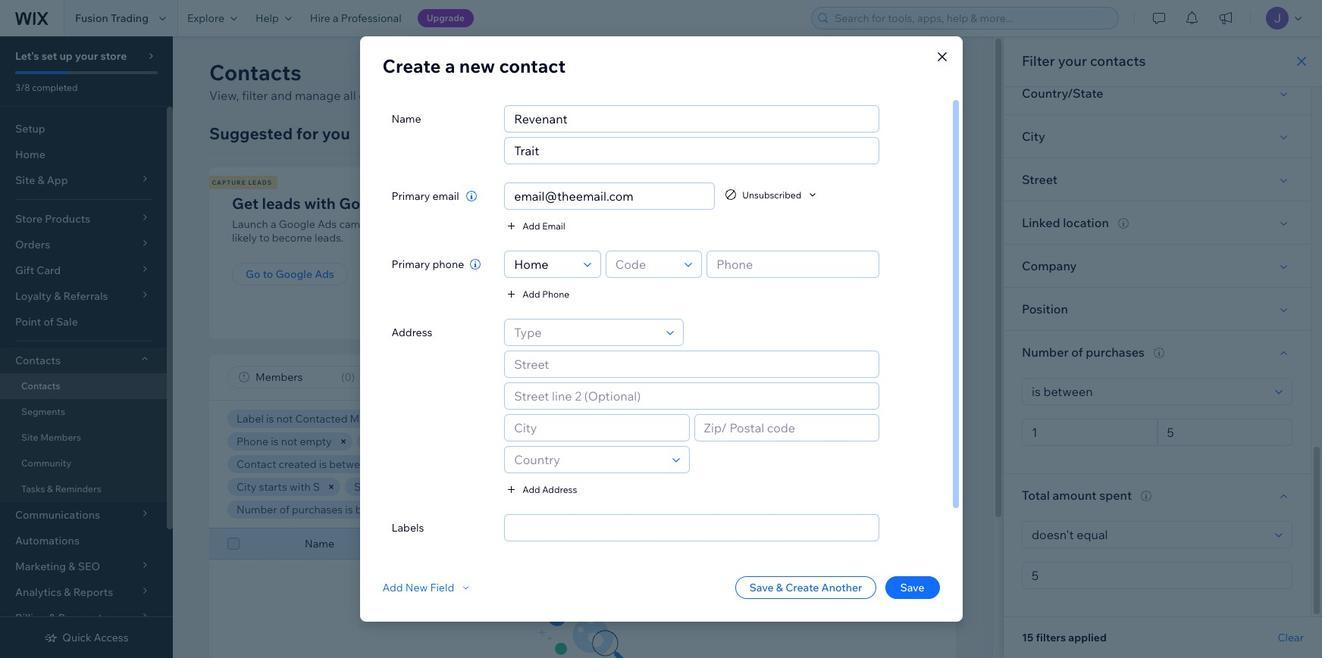 Task type: locate. For each thing, give the bounding box(es) containing it.
of inside contacts view, filter and manage all of your site's customers and leads. learn more
[[359, 88, 370, 103]]

1 vertical spatial empty
[[416, 481, 448, 494]]

inactive
[[863, 413, 901, 426]]

of for number of purchases
[[1072, 345, 1083, 360]]

0 horizontal spatial name
[[305, 538, 334, 551]]

email inside button
[[542, 220, 565, 232]]

1 horizontal spatial number
[[1022, 345, 1069, 360]]

city left starts
[[237, 481, 257, 494]]

ads up target
[[396, 194, 424, 213]]

is up starts
[[271, 435, 279, 449]]

2 select an option field from the top
[[1028, 522, 1271, 548]]

go to google ads
[[246, 268, 334, 281]]

grow your contact list add contacts by importing them via gmail or a csv file.
[[658, 194, 887, 245]]

1 horizontal spatial &
[[776, 582, 783, 595]]

contacts
[[1090, 52, 1146, 70], [681, 218, 724, 231]]

go
[[246, 268, 260, 281]]

filter button
[[648, 366, 715, 389]]

total for total amount spent is not 5
[[470, 504, 494, 517]]

learn
[[554, 88, 586, 103]]

save for save & create another
[[750, 582, 774, 595]]

linked down 10,
[[482, 481, 515, 494]]

suggested
[[209, 124, 293, 143]]

setup link
[[0, 116, 167, 142]]

5 down linked location doesn't equal any of hickory drive
[[597, 504, 603, 517]]

2 horizontal spatial phone
[[614, 538, 646, 551]]

0 vertical spatial filter
[[1022, 52, 1055, 70]]

type field up 'add phone' at the left of page
[[510, 252, 579, 278]]

list
[[207, 168, 1057, 340]]

spent down from number field
[[1100, 488, 1132, 504]]

amount down from number field
[[1053, 488, 1097, 504]]

filter for filter your contacts
[[1022, 52, 1055, 70]]

not for street is not empty
[[397, 481, 414, 494]]

1 5 from the left
[[430, 504, 436, 517]]

1 horizontal spatial member
[[886, 538, 928, 551]]

contacts down point of sale
[[15, 354, 61, 368]]

contact up learn
[[499, 55, 566, 77]]

1 vertical spatial contact
[[237, 458, 276, 472]]

contact inside button
[[892, 65, 938, 80]]

type field down 'add phone' at the left of page
[[510, 320, 662, 346]]

number of purchases
[[1022, 345, 1145, 360]]

with right leads
[[304, 194, 336, 213]]

1 vertical spatial leads.
[[315, 231, 344, 245]]

linked up the company
[[1022, 215, 1061, 231]]

location up total amount spent is not 5
[[518, 481, 558, 494]]

1 horizontal spatial contact
[[892, 65, 938, 80]]

0 horizontal spatial linked
[[482, 481, 515, 494]]

1 select an option field from the top
[[1028, 379, 1271, 405]]

for
[[296, 124, 319, 143]]

not up the created
[[281, 435, 298, 449]]

segments
[[21, 406, 65, 418]]

1 vertical spatial city
[[237, 481, 257, 494]]

address up save & create another 'button'
[[754, 538, 795, 551]]

select an option field for number of purchases
[[1028, 379, 1271, 405]]

street for street
[[1022, 172, 1058, 187]]

0 vertical spatial empty
[[300, 435, 332, 449]]

add left new
[[383, 582, 403, 595]]

grow
[[658, 194, 697, 213]]

0 horizontal spatial phone
[[237, 435, 268, 449]]

1 horizontal spatial location
[[1063, 215, 1109, 231]]

linked
[[1022, 215, 1061, 231], [482, 481, 515, 494]]

primary
[[392, 190, 430, 203], [392, 258, 430, 271]]

0 horizontal spatial empty
[[300, 435, 332, 449]]

1 horizontal spatial city
[[1022, 129, 1046, 144]]

1 primary from the top
[[392, 190, 430, 203]]

filter up subscribed
[[676, 371, 701, 384]]

select an option field up enter a value number field
[[1028, 522, 1271, 548]]

your inside contacts view, filter and manage all of your site's customers and leads. learn more
[[373, 88, 398, 103]]

birthdate
[[551, 458, 597, 472]]

1 vertical spatial filter
[[676, 371, 701, 384]]

empty down 'contacted'
[[300, 435, 332, 449]]

2 5 from the left
[[597, 504, 603, 517]]

add inside "button"
[[523, 289, 540, 300]]

applied
[[1069, 632, 1107, 645]]

1 horizontal spatial street
[[1022, 172, 1058, 187]]

Type field
[[510, 252, 579, 278], [510, 320, 662, 346]]

email for email subscriber status is never subscribed
[[478, 413, 505, 426]]

a right hire
[[333, 11, 339, 25]]

number down starts
[[237, 504, 277, 517]]

0 vertical spatial select an option field
[[1028, 379, 1271, 405]]

contacts button
[[0, 348, 167, 374]]

1 horizontal spatial clear button
[[1278, 632, 1304, 645]]

empty for street is not empty
[[416, 481, 448, 494]]

1 vertical spatial clear
[[1278, 632, 1304, 645]]

customers
[[432, 88, 491, 103]]

create contact button
[[819, 59, 956, 86]]

1 vertical spatial number
[[237, 504, 277, 517]]

number down position
[[1022, 345, 1069, 360]]

0 horizontal spatial 2023
[[413, 458, 438, 472]]

starts
[[259, 481, 287, 494]]

5 right '1'
[[430, 504, 436, 517]]

city down country/state
[[1022, 129, 1046, 144]]

of
[[359, 88, 370, 103], [44, 315, 54, 329], [1072, 345, 1083, 360], [649, 481, 659, 494], [280, 504, 290, 517]]

empty down member status is not a member
[[416, 481, 448, 494]]

name down site's
[[392, 112, 421, 126]]

ads inside button
[[315, 268, 334, 281]]

between down 'me'
[[329, 458, 373, 472]]

1 horizontal spatial dec
[[461, 458, 481, 472]]

spent down add address
[[537, 504, 565, 517]]

1 horizontal spatial clear
[[1278, 632, 1304, 645]]

create inside button
[[851, 65, 889, 80]]

ads left campaign
[[318, 218, 337, 231]]

contact
[[892, 65, 938, 80], [237, 458, 276, 472]]

linked for linked location doesn't equal any of hickory drive
[[482, 481, 515, 494]]

add for add new field
[[383, 582, 403, 595]]

1 horizontal spatial spent
[[1100, 488, 1132, 504]]

2 type field from the top
[[510, 320, 662, 346]]

1 horizontal spatial filter
[[1022, 52, 1055, 70]]

contacts inside "button"
[[708, 268, 754, 281]]

1 vertical spatial address
[[542, 484, 577, 496]]

email for email deliverability status is inactive
[[724, 413, 751, 426]]

name down number of purchases is between 1 and 5 at the bottom
[[305, 538, 334, 551]]

with inside get leads with google ads launch a google ads campaign to target people likely to become leads.
[[304, 194, 336, 213]]

1 2023 from the left
[[413, 458, 438, 472]]

google down the become
[[276, 268, 312, 281]]

via
[[821, 218, 835, 231]]

& right the tasks
[[47, 484, 53, 495]]

file.
[[682, 231, 700, 245]]

add phone button
[[504, 287, 570, 301]]

1 vertical spatial name
[[305, 538, 334, 551]]

email up member
[[478, 413, 505, 426]]

contacts up filter
[[209, 59, 302, 86]]

label is not contacted me and customers
[[237, 413, 443, 426]]

1 horizontal spatial 5
[[597, 504, 603, 517]]

add up the add phone "button"
[[523, 220, 540, 232]]

email left deliverability
[[724, 413, 751, 426]]

0 horizontal spatial create
[[383, 55, 441, 77]]

1 horizontal spatial total
[[1022, 488, 1050, 504]]

member up contact created is between dec 22, 2023 and dec 10, 2023
[[366, 435, 408, 449]]

fusion
[[75, 11, 108, 25]]

1 vertical spatial purchases
[[292, 504, 343, 517]]

contacts link
[[0, 374, 167, 400]]

save inside 'button'
[[750, 582, 774, 595]]

0 horizontal spatial city
[[237, 481, 257, 494]]

0 vertical spatial name
[[392, 112, 421, 126]]

2 primary from the top
[[392, 258, 430, 271]]

filter your contacts
[[1022, 52, 1146, 70]]

0 vertical spatial purchases
[[1086, 345, 1145, 360]]

importing
[[741, 218, 790, 231]]

doesn't
[[560, 481, 597, 494]]

0 vertical spatial city
[[1022, 129, 1046, 144]]

0 horizontal spatial address
[[392, 326, 433, 340]]

your left site's
[[373, 88, 398, 103]]

go to google ads button
[[232, 263, 348, 286]]

0 vertical spatial street
[[1022, 172, 1058, 187]]

1 horizontal spatial phone
[[542, 289, 570, 300]]

site members
[[21, 432, 81, 444]]

between left '1'
[[356, 504, 399, 517]]

Country field
[[510, 447, 668, 473]]

member status is not a member
[[366, 435, 523, 449]]

1 save from the left
[[750, 582, 774, 595]]

email down email field
[[542, 220, 565, 232]]

location up the company
[[1063, 215, 1109, 231]]

0 horizontal spatial amount
[[496, 504, 535, 517]]

Search... field
[[775, 367, 933, 388]]

last
[[629, 458, 647, 472]]

with
[[304, 194, 336, 213], [290, 481, 311, 494]]

more
[[655, 179, 676, 187]]

status up assignee
[[562, 413, 592, 426]]

Zip/ Postal code field
[[700, 416, 874, 441]]

1 horizontal spatial create
[[786, 582, 819, 595]]

add down 'add email' button
[[523, 289, 540, 300]]

and down new
[[494, 88, 515, 103]]

dec left 10,
[[461, 458, 481, 472]]

primary email
[[392, 190, 459, 203]]

1 horizontal spatial empty
[[416, 481, 448, 494]]

view,
[[209, 88, 239, 103]]

status down 'search...' field
[[820, 413, 850, 426]]

0 horizontal spatial number
[[237, 504, 277, 517]]

automations
[[15, 535, 80, 548]]

community link
[[0, 451, 167, 477]]

completed
[[32, 82, 78, 93]]

1 type field from the top
[[510, 252, 579, 278]]

1 vertical spatial between
[[356, 504, 399, 517]]

to left target
[[391, 218, 401, 231]]

a left member
[[472, 435, 478, 449]]

& left 'another'
[[776, 582, 783, 595]]

hire
[[310, 11, 331, 25]]

a inside grow your contact list add contacts by importing them via gmail or a csv file.
[[881, 218, 887, 231]]

0 horizontal spatial &
[[47, 484, 53, 495]]

1 vertical spatial contact
[[737, 194, 792, 213]]

email down total amount spent is not 5
[[475, 538, 502, 551]]

2023 right 22, at the bottom left of the page
[[413, 458, 438, 472]]

your right up at the left top of the page
[[75, 49, 98, 63]]

a down leads
[[271, 218, 276, 231]]

0 vertical spatial number
[[1022, 345, 1069, 360]]

to right go
[[263, 268, 273, 281]]

0 vertical spatial leads.
[[518, 88, 551, 103]]

sidebar element
[[0, 36, 173, 659]]

0 vertical spatial primary
[[392, 190, 430, 203]]

assignee
[[557, 435, 602, 449]]

1 dec from the left
[[375, 458, 395, 472]]

Street field
[[510, 352, 874, 378]]

another
[[822, 582, 863, 595]]

phone for phone
[[614, 538, 646, 551]]

0 horizontal spatial 5
[[430, 504, 436, 517]]

2 horizontal spatial create
[[851, 65, 889, 80]]

1 vertical spatial street
[[354, 481, 385, 494]]

0 vertical spatial clear
[[639, 504, 662, 516]]

point of sale
[[15, 315, 78, 329]]

add down 'grow'
[[658, 218, 679, 231]]

1 horizontal spatial save
[[900, 582, 925, 595]]

not for label is not contacted me and customers
[[276, 413, 293, 426]]

1 vertical spatial member
[[886, 538, 928, 551]]

1 horizontal spatial address
[[542, 484, 577, 496]]

Search for tools, apps, help & more... field
[[830, 8, 1114, 29]]

google inside button
[[276, 268, 312, 281]]

not down 22, at the bottom left of the page
[[397, 481, 414, 494]]

you
[[322, 124, 350, 143]]

between
[[329, 458, 373, 472], [356, 504, 399, 517]]

& inside 'button'
[[776, 582, 783, 595]]

member up save button
[[886, 538, 928, 551]]

city for city starts with s
[[237, 481, 257, 494]]

Enter a value number field
[[1028, 563, 1288, 589]]

save for save
[[900, 582, 925, 595]]

member
[[366, 435, 408, 449], [886, 538, 928, 551]]

purchases for number of purchases
[[1086, 345, 1145, 360]]

email
[[542, 220, 565, 232], [478, 413, 505, 426], [724, 413, 751, 426], [475, 538, 502, 551]]

1 vertical spatial phone
[[237, 435, 268, 449]]

primary left phone
[[392, 258, 430, 271]]

0 horizontal spatial filter
[[676, 371, 701, 384]]

leads. left learn
[[518, 88, 551, 103]]

phone down add email
[[542, 289, 570, 300]]

1 horizontal spatial contacts
[[1090, 52, 1146, 70]]

your up by
[[701, 194, 734, 213]]

not for phone is not empty
[[281, 435, 298, 449]]

2 vertical spatial phone
[[614, 538, 646, 551]]

0 vertical spatial clear button
[[628, 501, 673, 519]]

0 vertical spatial type field
[[510, 252, 579, 278]]

amount down add address button
[[496, 504, 535, 517]]

create for create a new contact
[[383, 55, 441, 77]]

filter
[[1022, 52, 1055, 70], [676, 371, 701, 384]]

linked location doesn't equal any of hickory drive
[[482, 481, 727, 494]]

get
[[638, 179, 653, 187]]

1 horizontal spatial purchases
[[1086, 345, 1145, 360]]

amount for total amount spent is not 5
[[496, 504, 535, 517]]

1 vertical spatial &
[[776, 582, 783, 595]]

Street line 2 (Optional) field
[[510, 384, 874, 409]]

contact
[[499, 55, 566, 77], [737, 194, 792, 213]]

your up country/state
[[1058, 52, 1087, 70]]

total amount spent is not 5
[[470, 504, 603, 517]]

0 vertical spatial member
[[366, 435, 408, 449]]

google down leads
[[279, 218, 315, 231]]

0 vertical spatial phone
[[542, 289, 570, 300]]

0 horizontal spatial location
[[518, 481, 558, 494]]

address down primary phone
[[392, 326, 433, 340]]

1 horizontal spatial 2023
[[500, 458, 525, 472]]

add up total amount spent is not 5
[[523, 484, 540, 496]]

0 horizontal spatial contact
[[499, 55, 566, 77]]

site
[[21, 432, 38, 444]]

None checkbox
[[227, 535, 240, 554]]

0 vertical spatial with
[[304, 194, 336, 213]]

0 vertical spatial &
[[47, 484, 53, 495]]

2023 right 10,
[[500, 458, 525, 472]]

fusion trading
[[75, 11, 149, 25]]

a inside get leads with google ads launch a google ads campaign to target people likely to become leads.
[[271, 218, 276, 231]]

phone inside "button"
[[542, 289, 570, 300]]

street for street is not empty
[[354, 481, 385, 494]]

contacts right the import
[[708, 268, 754, 281]]

0 vertical spatial linked
[[1022, 215, 1061, 231]]

add inside grow your contact list add contacts by importing them via gmail or a csv file.
[[658, 218, 679, 231]]

select an option field for total amount spent
[[1028, 522, 1271, 548]]

filter inside button
[[676, 371, 701, 384]]

2 save from the left
[[900, 582, 925, 595]]

street up "linked location"
[[1022, 172, 1058, 187]]

address down birthdate
[[542, 484, 577, 496]]

quick access
[[62, 632, 129, 645]]

contacts left by
[[681, 218, 724, 231]]

new
[[406, 582, 428, 595]]

field
[[430, 582, 454, 595]]

and right filter
[[271, 88, 292, 103]]

0 horizontal spatial save
[[750, 582, 774, 595]]

and down member status is not a member
[[440, 458, 459, 472]]

0 vertical spatial location
[[1063, 215, 1109, 231]]

phone down "any"
[[614, 538, 646, 551]]

1 vertical spatial type field
[[510, 320, 662, 346]]

save inside button
[[900, 582, 925, 595]]

google up campaign
[[339, 194, 392, 213]]

contacts up country/state
[[1090, 52, 1146, 70]]

0 vertical spatial address
[[392, 326, 433, 340]]

city for city
[[1022, 129, 1046, 144]]

1 vertical spatial contacts
[[681, 218, 724, 231]]

of inside sidebar element
[[44, 315, 54, 329]]

dec left 22, at the bottom left of the page
[[375, 458, 395, 472]]

is down customers
[[443, 435, 451, 449]]

From number field
[[1028, 420, 1152, 446]]

a left new
[[445, 55, 455, 77]]

is down doesn't
[[568, 504, 576, 517]]

1 vertical spatial select an option field
[[1028, 522, 1271, 548]]

0 horizontal spatial leads.
[[315, 231, 344, 245]]

2 vertical spatial ads
[[315, 268, 334, 281]]

location
[[1063, 215, 1109, 231], [518, 481, 558, 494]]

contact up importing
[[737, 194, 792, 213]]

total
[[1022, 488, 1050, 504], [470, 504, 494, 517]]

ads down get leads with google ads launch a google ads campaign to target people likely to become leads.
[[315, 268, 334, 281]]

1 horizontal spatial name
[[392, 112, 421, 126]]

to
[[391, 218, 401, 231], [259, 231, 270, 245], [263, 268, 273, 281]]

0 horizontal spatial member
[[366, 435, 408, 449]]

None field
[[519, 516, 874, 541]]

people
[[436, 218, 470, 231]]

2 vertical spatial google
[[276, 268, 312, 281]]

home link
[[0, 142, 167, 168]]

primary up target
[[392, 190, 430, 203]]

contacts inside contacts view, filter and manage all of your site's customers and leads. learn more
[[209, 59, 302, 86]]

1 vertical spatial linked
[[482, 481, 515, 494]]

amount
[[1053, 488, 1097, 504], [496, 504, 535, 517]]

location for linked location doesn't equal any of hickory drive
[[518, 481, 558, 494]]

Last name field
[[510, 138, 874, 164]]

not
[[276, 413, 293, 426], [281, 435, 298, 449], [453, 435, 470, 449], [397, 481, 414, 494], [578, 504, 594, 517]]

& inside sidebar element
[[47, 484, 53, 495]]

with left 's'
[[290, 481, 311, 494]]

0 horizontal spatial contacts
[[681, 218, 724, 231]]

Select an option field
[[1028, 379, 1271, 405], [1028, 522, 1271, 548]]

1 horizontal spatial contact
[[737, 194, 792, 213]]

1 horizontal spatial linked
[[1022, 215, 1061, 231]]

1 horizontal spatial leads.
[[518, 88, 551, 103]]

number for number of purchases is between 1 and 5
[[237, 504, 277, 517]]

select an option field up from number field
[[1028, 379, 1271, 405]]

0 horizontal spatial contact
[[237, 458, 276, 472]]

1 vertical spatial primary
[[392, 258, 430, 271]]

1 horizontal spatial amount
[[1053, 488, 1097, 504]]



Task type: describe. For each thing, give the bounding box(es) containing it.
location for linked location
[[1063, 215, 1109, 231]]

To number field
[[1163, 420, 1288, 446]]

site members link
[[0, 425, 167, 451]]

let's set up your store
[[15, 49, 127, 63]]

street is not empty
[[354, 481, 448, 494]]

and right '1'
[[409, 504, 427, 517]]

jacob
[[615, 435, 646, 449]]

member for member status is not a member
[[366, 435, 408, 449]]

with for s
[[290, 481, 311, 494]]

point of sale link
[[0, 309, 167, 335]]

filter
[[242, 88, 268, 103]]

email subscriber status is never subscribed
[[478, 413, 690, 426]]

manage
[[295, 88, 341, 103]]

0 vertical spatial contacts
[[1090, 52, 1146, 70]]

drive
[[701, 481, 727, 494]]

amount for total amount spent
[[1053, 488, 1097, 504]]

created
[[279, 458, 317, 472]]

likely
[[232, 231, 257, 245]]

launch
[[232, 218, 268, 231]]

& for reminders
[[47, 484, 53, 495]]

15
[[1022, 632, 1034, 645]]

email for email
[[475, 538, 502, 551]]

add for add address
[[523, 484, 540, 496]]

0 vertical spatial contact
[[499, 55, 566, 77]]

let's
[[15, 49, 39, 63]]

is up 's'
[[319, 458, 327, 472]]

is right the label at the bottom of the page
[[266, 413, 274, 426]]

contact created is between dec 22, 2023 and dec 10, 2023
[[237, 458, 525, 472]]

add for add email
[[523, 220, 540, 232]]

add for add phone
[[523, 289, 540, 300]]

2 dec from the left
[[461, 458, 481, 472]]

contacts up segments
[[21, 381, 60, 392]]

total for total amount spent
[[1022, 488, 1050, 504]]

& for create
[[776, 582, 783, 595]]

in
[[599, 458, 608, 472]]

create for create contact
[[851, 65, 889, 80]]

create inside 'button'
[[786, 582, 819, 595]]

subscriber
[[507, 413, 559, 426]]

leads. inside contacts view, filter and manage all of your site's customers and leads. learn more
[[518, 88, 551, 103]]

primary for primary phone
[[392, 258, 430, 271]]

site's
[[401, 88, 429, 103]]

help button
[[246, 0, 301, 36]]

with for google
[[304, 194, 336, 213]]

email deliverability status is inactive
[[724, 413, 901, 426]]

3/8
[[15, 82, 30, 93]]

save & create another
[[750, 582, 863, 595]]

2 vertical spatial address
[[754, 538, 795, 551]]

add address
[[523, 484, 577, 496]]

hire a professional
[[310, 11, 402, 25]]

address inside add address button
[[542, 484, 577, 496]]

a inside 'link'
[[333, 11, 339, 25]]

campaign
[[339, 218, 388, 231]]

all
[[344, 88, 356, 103]]

your inside sidebar element
[[75, 49, 98, 63]]

purchases for number of purchases is between 1 and 5
[[292, 504, 343, 517]]

status down customers
[[410, 435, 441, 449]]

import contacts button
[[658, 263, 768, 286]]

city starts with s
[[237, 481, 320, 494]]

get more contacts
[[638, 179, 718, 187]]

them
[[792, 218, 818, 231]]

linked for linked location
[[1022, 215, 1061, 231]]

save & create another button
[[736, 577, 876, 600]]

professional
[[341, 11, 402, 25]]

contacts
[[678, 179, 718, 187]]

is left the inactive
[[853, 413, 860, 426]]

import contacts
[[672, 268, 754, 281]]

is left '1'
[[345, 504, 353, 517]]

0 vertical spatial google
[[339, 194, 392, 213]]

member
[[480, 435, 523, 449]]

spent for total amount spent is not 5
[[537, 504, 565, 517]]

( 0 )
[[341, 371, 355, 384]]

new
[[459, 55, 495, 77]]

is left never
[[595, 413, 602, 426]]

is down contact created is between dec 22, 2023 and dec 10, 2023
[[387, 481, 395, 494]]

capture
[[212, 179, 246, 187]]

and right 'me'
[[368, 413, 387, 426]]

is left jacob
[[605, 435, 613, 449]]

create contact
[[851, 65, 938, 80]]

the
[[611, 458, 627, 472]]

1 vertical spatial clear button
[[1278, 632, 1304, 645]]

birthdate in the last 90 days
[[551, 458, 688, 472]]

1 vertical spatial ads
[[318, 218, 337, 231]]

members
[[40, 432, 81, 444]]

s
[[313, 481, 320, 494]]

add new field button
[[383, 582, 473, 595]]

contacts view, filter and manage all of your site's customers and leads. learn more
[[209, 59, 618, 103]]

City field
[[510, 416, 684, 441]]

home
[[15, 148, 45, 162]]

phone for phone is not empty
[[237, 435, 268, 449]]

up
[[60, 49, 73, 63]]

simon
[[648, 435, 680, 449]]

never
[[605, 413, 633, 426]]

contacted
[[295, 413, 348, 426]]

22,
[[397, 458, 411, 472]]

0 vertical spatial ads
[[396, 194, 424, 213]]

gmail
[[837, 218, 866, 231]]

number for number of purchases
[[1022, 345, 1069, 360]]

upgrade
[[427, 12, 465, 24]]

15 filters applied
[[1022, 632, 1107, 645]]

of for point of sale
[[44, 315, 54, 329]]

label
[[237, 413, 264, 426]]

point
[[15, 315, 41, 329]]

get leads with google ads launch a google ads campaign to target people likely to become leads.
[[232, 194, 470, 245]]

tasks
[[21, 484, 45, 495]]

3/8 completed
[[15, 82, 78, 93]]

10,
[[483, 458, 498, 472]]

create a new contact
[[383, 55, 566, 77]]

0 horizontal spatial clear
[[639, 504, 662, 516]]

empty for phone is not empty
[[300, 435, 332, 449]]

number of purchases is between 1 and 5
[[237, 504, 436, 517]]

subscribed
[[635, 413, 690, 426]]

contacts inside popup button
[[15, 354, 61, 368]]

sale
[[56, 315, 78, 329]]

phone is not empty
[[237, 435, 332, 449]]

Unsaved view field
[[251, 367, 337, 388]]

to right likely
[[259, 231, 270, 245]]

unsubscribed button
[[724, 188, 820, 202]]

Email field
[[510, 184, 710, 209]]

contacts inside grow your contact list add contacts by importing them via gmail or a csv file.
[[681, 218, 724, 231]]

add address button
[[504, 483, 577, 497]]

filter for filter
[[676, 371, 701, 384]]

leads
[[262, 194, 301, 213]]

get
[[232, 194, 259, 213]]

contact inside grow your contact list add contacts by importing them via gmail or a csv file.
[[737, 194, 792, 213]]

0 vertical spatial between
[[329, 458, 373, 472]]

Code field
[[611, 252, 680, 278]]

list containing get leads with google ads
[[207, 168, 1057, 340]]

not left member
[[453, 435, 470, 449]]

2 2023 from the left
[[500, 458, 525, 472]]

1 vertical spatial google
[[279, 218, 315, 231]]

add email button
[[504, 219, 565, 233]]

primary for primary email
[[392, 190, 430, 203]]

Phone field
[[712, 252, 874, 278]]

quick access button
[[44, 632, 129, 645]]

90
[[649, 458, 663, 472]]

leads. inside get leads with google ads launch a google ads campaign to target people likely to become leads.
[[315, 231, 344, 245]]

spent for total amount spent
[[1100, 488, 1132, 504]]

member for member status
[[886, 538, 928, 551]]

0 horizontal spatial clear button
[[628, 501, 673, 519]]

capture leads
[[212, 179, 272, 187]]

status up save button
[[930, 538, 961, 551]]

member status
[[886, 538, 961, 551]]

equal
[[599, 481, 626, 494]]

hire a professional link
[[301, 0, 411, 36]]

First name field
[[510, 106, 874, 132]]

of for number of purchases is between 1 and 5
[[280, 504, 290, 517]]

your inside grow your contact list add contacts by importing them via gmail or a csv file.
[[701, 194, 734, 213]]

not down doesn't
[[578, 504, 594, 517]]

by
[[726, 218, 739, 231]]

days
[[665, 458, 688, 472]]

to inside button
[[263, 268, 273, 281]]



Task type: vqa. For each thing, say whether or not it's contained in the screenshot.
Test test test test testx in the top left of the page
no



